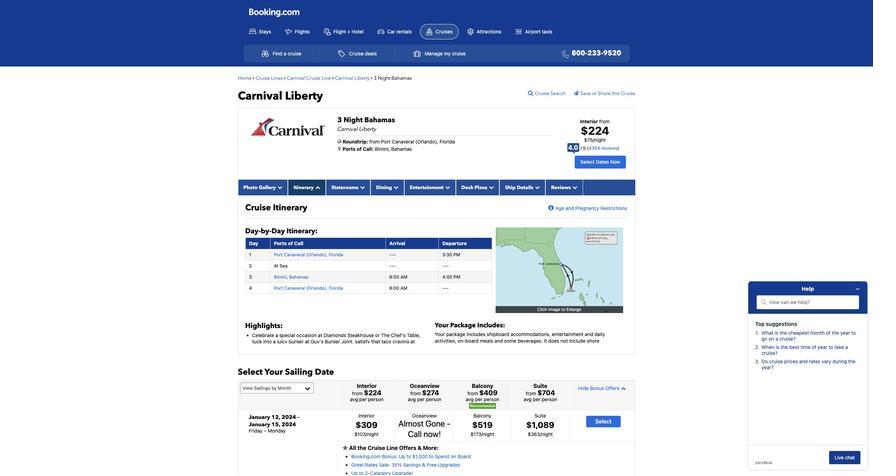 Task type: locate. For each thing, give the bounding box(es) containing it.
port up 'at'
[[274, 252, 283, 258]]

1 vertical spatial oceanview
[[413, 413, 437, 419]]

1 vertical spatial am
[[401, 286, 408, 291]]

3:30
[[443, 252, 453, 258]]

interior inside interior $309 $103 / night
[[359, 413, 375, 419]]

0 vertical spatial suite
[[534, 383, 548, 390]]

canaveral
[[392, 139, 414, 145], [284, 252, 305, 258], [284, 286, 305, 291]]

at
[[274, 263, 279, 269]]

avg left $704
[[524, 397, 532, 403]]

/ inside interior $309 $103 / night
[[366, 432, 368, 438]]

1 vertical spatial call
[[408, 430, 422, 439]]

oceanview inside oceanview from $274 avg per person
[[410, 383, 440, 390]]

the
[[358, 445, 367, 452]]

liberty up roundtrip:
[[360, 125, 377, 133]]

3 up globe image
[[338, 115, 342, 125]]

0 horizontal spatial angle right image
[[284, 76, 286, 80]]

from inside suite from $704 avg per person
[[526, 391, 537, 397]]

0 horizontal spatial bimini,
[[274, 274, 288, 280]]

carnival liberty down cruise deals link
[[335, 75, 370, 81]]

chevron down image inside entertainment 'dropdown button'
[[444, 185, 451, 190]]

2 horizontal spatial angle right image
[[371, 76, 373, 80]]

not
[[561, 338, 568, 344], [577, 357, 584, 363]]

angle right image right lines
[[284, 76, 286, 80]]

or up that
[[376, 333, 380, 339]]

chevron down image up cruise itinerary
[[276, 185, 283, 190]]

select link
[[587, 417, 621, 428]]

800-233-9520
[[572, 48, 622, 58]]

balcony inside balcony from $409 avg per person
[[472, 383, 494, 390]]

person for $274
[[426, 397, 442, 403]]

per up almost on the bottom of the page
[[418, 397, 425, 403]]

0 vertical spatial a
[[284, 51, 287, 57]]

balcony inside balcony $519 $173 / night
[[474, 413, 492, 419]]

pm right 3:30
[[454, 252, 461, 258]]

person inside oceanview from $274 avg per person
[[426, 397, 442, 403]]

& inside booking.com bonus: up to $1,000 to spend on board great rates sale: 35% savings & free upgrades
[[422, 462, 426, 468]]

balcony up $519
[[474, 413, 492, 419]]

/ inside suite $1,089 $363 / night
[[540, 432, 542, 438]]

carnival up roundtrip:
[[338, 125, 358, 133]]

1 cruise from the left
[[288, 51, 302, 57]]

0 horizontal spatial &
[[418, 445, 422, 452]]

1 vertical spatial carnival liberty
[[238, 89, 323, 104]]

1 am from the top
[[401, 274, 408, 280]]

2 vertical spatial (orlando),
[[306, 286, 328, 291]]

/ down $519
[[482, 432, 483, 438]]

0 horizontal spatial offers
[[400, 445, 417, 452]]

night
[[595, 137, 606, 143], [368, 432, 379, 438], [483, 432, 495, 438], [542, 432, 553, 438]]

3 angle right image from the left
[[371, 76, 373, 80]]

0 vertical spatial 3
[[374, 75, 377, 81]]

3 person from the left
[[484, 397, 500, 403]]

from inside balcony from $409 avg per person
[[468, 391, 478, 397]]

0 vertical spatial line
[[322, 75, 331, 81]]

0 horizontal spatial cruise
[[288, 51, 302, 57]]

avg inside balcony from $409 avg per person
[[466, 397, 474, 403]]

avg inside suite from $704 avg per person
[[524, 397, 532, 403]]

avg for $224
[[350, 397, 358, 403]]

/ down $1,089
[[540, 432, 542, 438]]

liberty down cruise deals
[[355, 75, 370, 81]]

carnival cruise line
[[287, 75, 331, 81]]

2 chevron down image from the left
[[534, 185, 540, 190]]

avg inside oceanview from $274 avg per person
[[408, 397, 416, 403]]

angle right image left carnival liberty "link" at the top of the page
[[332, 76, 334, 80]]

cruise inside dropdown button
[[452, 51, 466, 57]]

person for $224
[[368, 397, 384, 403]]

select up view
[[238, 367, 263, 378]]

1 horizontal spatial at
[[318, 333, 323, 339]]

cruise right my at the top of the page
[[452, 51, 466, 57]]

0 vertical spatial port canaveral (orlando), florida
[[274, 252, 344, 258]]

0 vertical spatial ports
[[343, 146, 356, 152]]

1 vertical spatial suite
[[535, 413, 547, 419]]

canaveral up ports of call: bimini, bahamas
[[392, 139, 414, 145]]

liberty inside 3 night bahamas carnival liberty
[[360, 125, 377, 133]]

4 chevron down image from the left
[[444, 185, 451, 190]]

of down roundtrip:
[[357, 146, 362, 152]]

1 horizontal spatial line
[[387, 445, 398, 452]]

avg inside 'interior from $224 avg per person'
[[350, 397, 358, 403]]

hide
[[579, 386, 589, 392]]

interior inside 'interior from $224 avg per person'
[[357, 383, 377, 390]]

salon
[[528, 351, 540, 357]]

0 horizontal spatial at
[[305, 339, 310, 345]]

suite up $1,089
[[535, 413, 547, 419]]

angle right image
[[284, 76, 286, 80], [332, 76, 334, 80], [371, 76, 373, 80]]

1 vertical spatial line
[[387, 445, 398, 452]]

1 avg from the left
[[350, 397, 358, 403]]

1 per from the left
[[360, 397, 367, 403]]

day up 1 on the bottom left of page
[[249, 241, 258, 247]]

or inside highlights: celebrate a special occasion at diamonds steakhouse or the chef's table, tuck into a juicy burger at guy's burger joint, satisfy that taco craving at blueiguana cantina.
[[376, 333, 380, 339]]

port canaveral (orlando), florida
[[274, 252, 344, 258], [274, 286, 344, 291]]

and up the shore on the bottom of page
[[585, 332, 594, 338]]

8:00 am for bimini, bahamas
[[390, 274, 408, 280]]

carnival inside 3 night bahamas carnival liberty
[[338, 125, 358, 133]]

select inside "link"
[[596, 419, 612, 425]]

beverages.
[[518, 338, 543, 344]]

cruise right find
[[288, 51, 302, 57]]

person inside balcony from $409 avg per person
[[484, 397, 500, 403]]

0 vertical spatial oceanview
[[410, 383, 440, 390]]

1 vertical spatial &
[[422, 462, 426, 468]]

9520
[[604, 48, 622, 58]]

cruise itinerary
[[245, 202, 308, 214]]

$224 inside 'interior from $224 avg per person'
[[364, 389, 382, 397]]

from inside oceanview from $274 avg per person
[[411, 391, 421, 397]]

from left $409
[[468, 391, 478, 397]]

line left carnival liberty "link" at the top of the page
[[322, 75, 331, 81]]

from right interior
[[600, 118, 610, 124]]

oceanview down "dining"
[[410, 383, 440, 390]]

1 vertical spatial $224
[[364, 389, 382, 397]]

carnival inside 'your package includes: your package includes shipboard accommodations, entertainment and daily activities, on-board meals and some beverages. it does not include shore excursions, carnival live concerts, personal expenses, gratuities, alcoholic beverages, soft drinks or mineral waters, salon and spa services, room service or dining in specialty restaurants. government fees and taxes are not included.'
[[462, 345, 480, 351]]

person up interior $309 $103 / night
[[368, 397, 384, 403]]

from left the $274
[[411, 391, 421, 397]]

a right find
[[284, 51, 287, 57]]

1 vertical spatial canaveral
[[284, 252, 305, 258]]

port up ports of call: bimini, bahamas
[[381, 139, 391, 145]]

1 vertical spatial a
[[276, 333, 278, 339]]

at up guy's
[[318, 333, 323, 339]]

12,
[[272, 414, 281, 422]]

2 horizontal spatial at
[[411, 339, 415, 345]]

0 horizontal spatial line
[[322, 75, 331, 81]]

manage my cruise
[[425, 51, 466, 57]]

4 per from the left
[[533, 397, 541, 403]]

0 vertical spatial itinerary
[[294, 184, 314, 191]]

person up recommended image
[[484, 397, 500, 403]]

avg left the $274
[[408, 397, 416, 403]]

from for interior from $224 avg per person
[[353, 391, 363, 397]]

offers right the bonus
[[606, 386, 620, 392]]

airport taxis link
[[510, 24, 558, 39]]

1 horizontal spatial of
[[357, 146, 362, 152]]

1 vertical spatial interior
[[359, 413, 375, 419]]

offers up booking.com bonus: up to $1,000 to spend on board link
[[400, 445, 417, 452]]

friday
[[249, 429, 263, 434]]

2 vertical spatial 3
[[249, 274, 252, 280]]

$1,000
[[413, 454, 428, 460]]

1 8:00 am from the top
[[390, 274, 408, 280]]

info circle image
[[547, 205, 556, 212]]

night for 3 night bahamas
[[378, 75, 391, 81]]

1 2024 from the top
[[282, 414, 296, 422]]

chevron down image
[[276, 185, 283, 190], [359, 185, 365, 190], [392, 185, 399, 190], [444, 185, 451, 190]]

call:
[[363, 146, 374, 152]]

sailings
[[254, 386, 271, 391]]

suite for $1,089
[[535, 413, 547, 419]]

suite
[[534, 383, 548, 390], [535, 413, 547, 419]]

2 8:00 am from the top
[[390, 286, 408, 291]]

1 chevron down image from the left
[[488, 185, 494, 190]]

0 vertical spatial am
[[401, 274, 408, 280]]

4 person from the left
[[542, 397, 558, 403]]

night inside balcony $519 $173 / night
[[483, 432, 495, 438]]

carnival down board
[[462, 345, 480, 351]]

port canaveral (orlando), florida link down bimini, bahamas 'link'
[[274, 286, 344, 291]]

0 horizontal spatial chevron down image
[[488, 185, 494, 190]]

0 vertical spatial interior
[[357, 383, 377, 390]]

& left free
[[422, 462, 426, 468]]

chevron down image left deck
[[444, 185, 451, 190]]

chevron down image left ship at the right top of the page
[[488, 185, 494, 190]]

1 port canaveral (orlando), florida from the top
[[274, 252, 344, 258]]

night right carnival liberty "link" at the top of the page
[[378, 75, 391, 81]]

0 vertical spatial port canaveral (orlando), florida link
[[274, 252, 344, 258]]

0 vertical spatial night
[[378, 75, 391, 81]]

night down $1,089
[[542, 432, 553, 438]]

dining button
[[371, 180, 405, 196]]

0 horizontal spatial of
[[288, 241, 293, 247]]

1 person from the left
[[368, 397, 384, 403]]

2 horizontal spatial select
[[596, 419, 612, 425]]

0 horizontal spatial to
[[407, 454, 411, 460]]

night inside suite $1,089 $363 / night
[[542, 432, 553, 438]]

person up suite $1,089 $363 / night at the bottom right of page
[[542, 397, 558, 403]]

0 horizontal spatial $224
[[364, 389, 382, 397]]

from
[[600, 118, 610, 124], [370, 139, 380, 145], [353, 391, 363, 397], [411, 391, 421, 397], [468, 391, 478, 397], [526, 391, 537, 397]]

/ for $519
[[482, 432, 483, 438]]

included.
[[585, 357, 606, 363]]

from inside interior from $224 $75 / night
[[600, 118, 610, 124]]

port canaveral (orlando), florida down ports of call
[[274, 252, 344, 258]]

/ inside balcony $519 $173 / night
[[482, 432, 483, 438]]

1 chevron down image from the left
[[276, 185, 283, 190]]

chevron down image for details
[[534, 185, 540, 190]]

ports
[[343, 146, 356, 152], [274, 241, 287, 247]]

1 vertical spatial 8:00
[[390, 286, 400, 291]]

/ left 5
[[581, 146, 582, 151]]

2024 right 12,
[[282, 414, 296, 422]]

booking.com
[[352, 454, 381, 460]]

person for $704
[[542, 397, 558, 403]]

flights
[[295, 28, 310, 34]]

tuck
[[252, 339, 262, 345]]

/ up 4.0 / 5 ( 4304 reviews ) on the top of the page
[[593, 137, 595, 143]]

suite down fees
[[534, 383, 548, 390]]

1 horizontal spatial offers
[[606, 386, 620, 392]]

2 am from the top
[[401, 286, 408, 291]]

3 avg from the left
[[466, 397, 474, 403]]

and down spa
[[545, 357, 554, 363]]

sea
[[280, 263, 288, 269]]

interior for $309
[[359, 413, 375, 419]]

1 vertical spatial pm
[[454, 274, 461, 280]]

0 horizontal spatial night
[[344, 115, 363, 125]]

0 vertical spatial port
[[381, 139, 391, 145]]

highlights:
[[245, 322, 283, 331]]

from left $704
[[526, 391, 537, 397]]

oceanview from $274 avg per person
[[408, 383, 442, 403]]

$363
[[528, 432, 540, 438]]

suite $1,089 $363 / night
[[527, 413, 555, 438]]

2 avg from the left
[[408, 397, 416, 403]]

0 horizontal spatial select
[[238, 367, 263, 378]]

chef's
[[391, 333, 406, 339]]

4:00
[[443, 274, 453, 280]]

8:00 am for port canaveral (orlando), florida
[[390, 286, 408, 291]]

a right into
[[273, 339, 276, 345]]

airport taxis
[[525, 28, 553, 34]]

night inside interior $309 $103 / night
[[368, 432, 379, 438]]

chevron down image for entertainment
[[444, 185, 451, 190]]

includes:
[[478, 322, 505, 330]]

chevron down image inside reviews dropdown button
[[571, 185, 578, 190]]

stays link
[[244, 24, 277, 39]]

liberty down carnival cruise line
[[285, 89, 323, 104]]

deck plans
[[462, 184, 488, 191]]

oceanview
[[410, 383, 440, 390], [413, 413, 437, 419]]

from up interior $309 $103 / night
[[353, 391, 363, 397]]

angle right image left 3 night bahamas
[[371, 76, 373, 80]]

1 vertical spatial 3
[[338, 115, 342, 125]]

canaveral down ports of call
[[284, 252, 305, 258]]

chevron down image inside deck plans dropdown button
[[488, 185, 494, 190]]

3 for 3 night bahamas
[[374, 75, 377, 81]]

1 horizontal spatial &
[[422, 462, 426, 468]]

reviews
[[602, 146, 618, 151]]

0 vertical spatial –
[[298, 414, 300, 422]]

3 up 4
[[249, 274, 252, 280]]

age and pregnancy restrictions link
[[547, 205, 628, 212]]

gallery
[[259, 184, 276, 191]]

1 horizontal spatial night
[[378, 75, 391, 81]]

night inside 3 night bahamas carnival liberty
[[344, 115, 363, 125]]

– right friday on the left bottom
[[264, 429, 267, 434]]

canaveral down bimini, bahamas 'link'
[[284, 286, 305, 291]]

2 chevron down image from the left
[[359, 185, 365, 190]]

1 vertical spatial 8:00 am
[[390, 286, 408, 291]]

3 inside 3 night bahamas carnival liberty
[[338, 115, 342, 125]]

find a cruise link
[[254, 47, 309, 60]]

up
[[399, 454, 406, 460]]

1 horizontal spatial 3
[[338, 115, 342, 125]]

2 january from the top
[[249, 421, 270, 429]]

0 vertical spatial offers
[[606, 386, 620, 392]]

3 night bahamas carnival liberty
[[338, 115, 395, 133]]

4 avg from the left
[[524, 397, 532, 403]]

0 vertical spatial 8:00
[[390, 274, 400, 280]]

1 angle right image from the left
[[284, 76, 286, 80]]

0 horizontal spatial day
[[249, 241, 258, 247]]

of
[[357, 146, 362, 152], [288, 241, 293, 247]]

3 chevron down image from the left
[[571, 185, 578, 190]]

0 vertical spatial not
[[561, 338, 568, 344]]

great rates sale: 35% savings & free upgrades link
[[352, 462, 461, 468]]

$224 inside interior from $224 $75 / night
[[581, 124, 610, 137]]

from up ports of call: bimini, bahamas
[[370, 139, 380, 145]]

person inside suite from $704 avg per person
[[542, 397, 558, 403]]

search image
[[529, 90, 535, 96]]

0 horizontal spatial carnival liberty
[[238, 89, 323, 104]]

2 port canaveral (orlando), florida from the top
[[274, 286, 344, 291]]

per inside 'interior from $224 avg per person'
[[360, 397, 367, 403]]

ports for ports of call: bimini, bahamas
[[343, 146, 356, 152]]

cruise for find a cruise
[[288, 51, 302, 57]]

ports right map marker icon
[[343, 146, 356, 152]]

0 vertical spatial pm
[[454, 252, 461, 258]]

at down table,
[[411, 339, 415, 345]]

0 vertical spatial &
[[418, 445, 422, 452]]

globe image
[[338, 139, 342, 144]]

day up ports of call
[[272, 227, 285, 236]]

my
[[444, 51, 451, 57]]

(
[[588, 146, 589, 151]]

/ for $1,089
[[540, 432, 542, 438]]

to right "up"
[[407, 454, 411, 460]]

2 angle right image from the left
[[332, 76, 334, 80]]

interior $309 $103 / night
[[355, 413, 379, 438]]

carnival cruise line image
[[251, 117, 325, 137]]

from inside 'interior from $224 avg per person'
[[353, 391, 363, 397]]

1 vertical spatial port canaveral (orlando), florida link
[[274, 286, 344, 291]]

concerts,
[[493, 345, 514, 351]]

1 horizontal spatial call
[[408, 430, 422, 439]]

to up free
[[429, 454, 434, 460]]

bonus:
[[382, 454, 398, 460]]

attractions
[[477, 28, 502, 34]]

1 vertical spatial night
[[344, 115, 363, 125]]

1 horizontal spatial select
[[581, 159, 595, 165]]

2 vertical spatial port
[[274, 286, 283, 291]]

balcony for $519
[[474, 413, 492, 419]]

0 vertical spatial 8:00 am
[[390, 274, 408, 280]]

2 port canaveral (orlando), florida link from the top
[[274, 286, 344, 291]]

cruise for manage my cruise
[[452, 51, 466, 57]]

in
[[450, 357, 454, 363]]

suite inside suite from $704 avg per person
[[534, 383, 548, 390]]

chevron down image for plans
[[488, 185, 494, 190]]

2 person from the left
[[426, 397, 442, 403]]

free
[[427, 462, 437, 468]]

person up 'gone'
[[426, 397, 442, 403]]

2024 right '15,'
[[282, 421, 296, 429]]

suite inside suite $1,089 $363 / night
[[535, 413, 547, 419]]

savings
[[404, 462, 421, 468]]

day
[[272, 227, 285, 236], [249, 241, 258, 247]]

2 cruise from the left
[[452, 51, 466, 57]]

chevron down image inside ship details dropdown button
[[534, 185, 540, 190]]

night up roundtrip:
[[344, 115, 363, 125]]

departure
[[443, 241, 467, 247]]

chevron down image inside dining "dropdown button"
[[392, 185, 399, 190]]

1 vertical spatial not
[[577, 357, 584, 363]]

restrictions
[[601, 205, 628, 211]]

1 horizontal spatial $224
[[581, 124, 610, 137]]

2 per from the left
[[418, 397, 425, 403]]

avg for $274
[[408, 397, 416, 403]]

port canaveral (orlando), florida link down ports of call
[[274, 252, 344, 258]]

cruise deals
[[349, 51, 377, 57]]

0 vertical spatial balcony
[[472, 383, 494, 390]]

night up 4304 reviews link
[[595, 137, 606, 143]]

chevron down image inside photo gallery dropdown button
[[276, 185, 283, 190]]

– right 12,
[[298, 414, 300, 422]]

$224
[[581, 124, 610, 137], [364, 389, 382, 397]]

1 horizontal spatial cruise
[[452, 51, 466, 57]]

1 to from the left
[[407, 454, 411, 460]]

port canaveral (orlando), florida down bimini, bahamas 'link'
[[274, 286, 344, 291]]

select for dates
[[581, 159, 595, 165]]

(orlando), for 1
[[306, 252, 328, 258]]

night down $519
[[483, 432, 495, 438]]

chevron down image inside staterooms dropdown button
[[359, 185, 365, 190]]

1 vertical spatial port
[[274, 252, 283, 258]]

0 horizontal spatial not
[[561, 338, 568, 344]]

/ down $309
[[366, 432, 368, 438]]

per inside oceanview from $274 avg per person
[[418, 397, 425, 403]]

chevron down image for photo gallery
[[276, 185, 283, 190]]

chevron down image left entertainment
[[392, 185, 399, 190]]

0 vertical spatial day
[[272, 227, 285, 236]]

0 vertical spatial select
[[581, 159, 595, 165]]

1 vertical spatial select
[[238, 367, 263, 378]]

booking.com home image
[[249, 8, 300, 17]]

personal
[[515, 345, 535, 351]]

2 8:00 from the top
[[390, 286, 400, 291]]

at down occasion
[[305, 339, 310, 345]]

$274
[[422, 389, 439, 397]]

beverages,
[[435, 351, 460, 357]]

january 12, 2024 – january 15, 2024 friday – monday
[[249, 414, 300, 434]]

1 horizontal spatial –
[[298, 414, 300, 422]]

bimini,
[[375, 146, 390, 152], [274, 274, 288, 280]]

avg for $704
[[524, 397, 532, 403]]

per up recommended image
[[475, 397, 483, 403]]

oceanview for $274
[[410, 383, 440, 390]]

oceanview inside oceanview almost gone - call now!
[[413, 413, 437, 419]]

oceanview almost gone - call now!
[[399, 413, 451, 439]]

night for 3 night bahamas carnival liberty
[[344, 115, 363, 125]]

1 port canaveral (orlando), florida link from the top
[[274, 252, 344, 258]]

0 horizontal spatial 3
[[249, 274, 252, 280]]

manage
[[425, 51, 443, 57]]

3 chevron down image from the left
[[392, 185, 399, 190]]

per inside balcony from $409 avg per person
[[475, 397, 483, 403]]

1 8:00 from the top
[[390, 274, 400, 280]]

cruise search
[[535, 90, 566, 97]]

1 horizontal spatial to
[[429, 454, 434, 460]]

1 vertical spatial (orlando),
[[306, 252, 328, 258]]

3
[[374, 75, 377, 81], [338, 115, 342, 125], [249, 274, 252, 280]]

january left '15,'
[[249, 421, 270, 429]]

pm right 4:00
[[454, 274, 461, 280]]

0 vertical spatial of
[[357, 146, 362, 152]]

board
[[466, 338, 479, 344]]

save
[[581, 90, 591, 97]]

pm for 3:30 pm
[[454, 252, 461, 258]]

select down (
[[581, 159, 595, 165]]

2 horizontal spatial chevron down image
[[571, 185, 578, 190]]

call down itinerary:
[[294, 241, 304, 247]]

chevron down image up 'age and pregnancy restrictions' link
[[571, 185, 578, 190]]

0 horizontal spatial –
[[264, 429, 267, 434]]

itinerary up cruise itinerary
[[294, 184, 314, 191]]

0 vertical spatial carnival liberty
[[335, 75, 370, 81]]

taxes
[[555, 357, 567, 363]]

$224 up 4.0 / 5 ( 4304 reviews ) on the top of the page
[[581, 124, 610, 137]]

3 per from the left
[[475, 397, 483, 403]]

angle right image for cruise lines
[[284, 76, 286, 80]]

per up suite $1,089 $363 / night at the bottom right of page
[[533, 397, 541, 403]]

ports down day-by-day itinerary:
[[274, 241, 287, 247]]

per inside suite from $704 avg per person
[[533, 397, 541, 403]]

chevron up image
[[620, 386, 627, 391]]

monday
[[268, 429, 286, 434]]

am for port canaveral (orlando), florida
[[401, 286, 408, 291]]

balcony up recommended image
[[472, 383, 494, 390]]

bimini, bahamas link
[[274, 274, 309, 280]]

at sea
[[274, 263, 288, 269]]

4.0
[[569, 144, 579, 151]]

call down almost on the bottom of the page
[[408, 430, 422, 439]]

$224 up interior $309 $103 / night
[[364, 389, 382, 397]]

soft
[[461, 351, 470, 357]]

line
[[322, 75, 331, 81], [387, 445, 398, 452]]

person inside 'interior from $224 avg per person'
[[368, 397, 384, 403]]

1 horizontal spatial chevron down image
[[534, 185, 540, 190]]

bonus
[[591, 386, 605, 392]]

chevron down image
[[488, 185, 494, 190], [534, 185, 540, 190], [571, 185, 578, 190]]

avg up recommended image
[[466, 397, 474, 403]]



Task type: describe. For each thing, give the bounding box(es) containing it.
search
[[551, 90, 566, 97]]

of for call:
[[357, 146, 362, 152]]

1 vertical spatial bimini,
[[274, 274, 288, 280]]

suite from $704 avg per person
[[524, 383, 558, 403]]

2 to from the left
[[429, 454, 434, 460]]

travel menu navigation
[[244, 45, 630, 62]]

15,
[[272, 421, 281, 429]]

port canaveral (orlando), florida link for 1
[[274, 252, 344, 258]]

)
[[618, 146, 620, 151]]

highlights: celebrate a special occasion at diamonds steakhouse or the chef's table, tuck into a juicy burger at guy's burger joint, satisfy that taco craving at blueiguana cantina.
[[245, 322, 421, 351]]

are
[[568, 357, 575, 363]]

am for bimini, bahamas
[[401, 274, 408, 280]]

from for balcony from $409 avg per person
[[468, 391, 478, 397]]

1 horizontal spatial bimini,
[[375, 146, 390, 152]]

by
[[272, 386, 277, 391]]

$224 for interior from $224 avg per person
[[364, 389, 382, 397]]

/ for $309
[[366, 432, 368, 438]]

blueiguana
[[252, 346, 277, 351]]

entertainment button
[[405, 180, 456, 196]]

photo gallery
[[244, 184, 276, 191]]

car rentals
[[388, 28, 412, 34]]

carnival down angle right icon in the left of the page
[[238, 89, 283, 104]]

dining
[[435, 357, 449, 363]]

booking.com bonus: up to $1,000 to spend on board great rates sale: 35% savings & free upgrades
[[352, 454, 471, 468]]

oceanview for gone
[[413, 413, 437, 419]]

1 vertical spatial day
[[249, 241, 258, 247]]

carnival right lines
[[287, 75, 305, 81]]

a inside navigation
[[284, 51, 287, 57]]

package
[[447, 332, 466, 338]]

per for $274
[[418, 397, 425, 403]]

cruise inside travel menu navigation
[[349, 51, 364, 57]]

ship
[[506, 184, 516, 191]]

services,
[[560, 351, 581, 357]]

age
[[556, 205, 565, 211]]

balcony $519 $173 / night
[[471, 413, 495, 438]]

2 vertical spatial your
[[265, 367, 283, 378]]

from for oceanview from $274 avg per person
[[411, 391, 421, 397]]

0 vertical spatial (orlando),
[[416, 139, 439, 145]]

star image
[[343, 446, 348, 451]]

car
[[388, 28, 395, 34]]

1 vertical spatial your
[[435, 332, 445, 338]]

port canaveral (orlando), florida link for 4
[[274, 286, 344, 291]]

800-
[[572, 48, 588, 58]]

celebrate
[[252, 333, 274, 339]]

find
[[273, 51, 283, 57]]

dining
[[376, 184, 392, 191]]

carnival liberty link
[[335, 75, 371, 81]]

5
[[584, 146, 586, 151]]

35%
[[392, 462, 402, 468]]

8:00 for port canaveral (orlando), florida
[[390, 286, 400, 291]]

avg for $409
[[466, 397, 474, 403]]

offers inside 'link'
[[606, 386, 620, 392]]

package
[[451, 322, 476, 330]]

of for call
[[288, 241, 293, 247]]

spend
[[435, 454, 450, 460]]

angle right image for carnival liberty
[[371, 76, 373, 80]]

rates
[[365, 462, 378, 468]]

call inside oceanview almost gone - call now!
[[408, 430, 422, 439]]

hotel
[[352, 28, 364, 34]]

suite for from
[[534, 383, 548, 390]]

your package includes: your package includes shipboard accommodations, entertainment and daily activities, on-board meals and some beverages. it does not include shore excursions, carnival live concerts, personal expenses, gratuities, alcoholic beverages, soft drinks or mineral waters, salon and spa services, room service or dining in specialty restaurants. government fees and taxes are not included.
[[435, 322, 617, 363]]

age and pregnancy restrictions
[[556, 205, 628, 211]]

craving
[[393, 339, 410, 345]]

2 vertical spatial a
[[273, 339, 276, 345]]

on
[[451, 454, 457, 460]]

joint,
[[342, 339, 354, 345]]

night inside interior from $224 $75 / night
[[595, 137, 606, 143]]

home link
[[238, 75, 252, 81]]

interior for from
[[357, 383, 377, 390]]

1 vertical spatial –
[[264, 429, 267, 434]]

into
[[264, 339, 272, 345]]

hide bonus offers link
[[572, 383, 634, 395]]

canaveral for 4
[[284, 286, 305, 291]]

night for $519
[[483, 432, 495, 438]]

map marker image
[[338, 146, 341, 151]]

shipboard
[[487, 332, 510, 338]]

from for suite from $704 avg per person
[[526, 391, 537, 397]]

taxis
[[542, 28, 553, 34]]

port for 1
[[274, 252, 283, 258]]

night for $309
[[368, 432, 379, 438]]

$309
[[356, 421, 378, 430]]

0 vertical spatial florida
[[440, 139, 455, 145]]

$224 for interior from $224 $75 / night
[[581, 124, 610, 137]]

arrival
[[390, 241, 406, 247]]

itinerary inside dropdown button
[[294, 184, 314, 191]]

cruise lines
[[256, 75, 283, 81]]

+
[[348, 28, 351, 34]]

per for $704
[[533, 397, 541, 403]]

or right service
[[612, 351, 617, 357]]

florida for 4
[[329, 286, 344, 291]]

from for interior from $224 $75 / night
[[600, 118, 610, 124]]

fees
[[534, 357, 544, 363]]

8:00 for bimini, bahamas
[[390, 274, 400, 280]]

1 vertical spatial offers
[[400, 445, 417, 452]]

from for roundtrip: from port canaveral (orlando), florida
[[370, 139, 380, 145]]

and down shipboard
[[495, 338, 503, 344]]

excursions,
[[435, 345, 461, 351]]

cruise lines link
[[256, 75, 283, 81]]

port canaveral (orlando), florida for 4
[[274, 286, 344, 291]]

now!
[[424, 430, 441, 439]]

the
[[381, 333, 390, 339]]

chevron down image for dining
[[392, 185, 399, 190]]

carnival down cruise deals link
[[335, 75, 354, 81]]

recommended image
[[470, 404, 496, 410]]

more:
[[423, 445, 439, 452]]

chevron down image for staterooms
[[359, 185, 365, 190]]

per for $409
[[475, 397, 483, 403]]

night for $1,089
[[542, 432, 553, 438]]

0 vertical spatial liberty
[[355, 75, 370, 81]]

plans
[[475, 184, 488, 191]]

2 2024 from the top
[[282, 421, 296, 429]]

and right the "age"
[[566, 205, 574, 211]]

3 for 3
[[249, 274, 252, 280]]

3 for 3 night bahamas carnival liberty
[[338, 115, 342, 125]]

port canaveral (orlando), florida for 1
[[274, 252, 344, 258]]

ports for ports of call
[[274, 241, 287, 247]]

select          dates now
[[581, 159, 621, 165]]

0 vertical spatial canaveral
[[392, 139, 414, 145]]

view sailings by month link
[[240, 383, 314, 394]]

- inside oceanview almost gone - call now!
[[447, 419, 451, 429]]

on-
[[458, 338, 466, 344]]

4
[[249, 286, 252, 291]]

$173
[[471, 432, 482, 438]]

4.0 / 5 ( 4304 reviews )
[[569, 144, 620, 151]]

daily
[[595, 332, 606, 338]]

live
[[482, 345, 492, 351]]

details
[[517, 184, 534, 191]]

(orlando), for 4
[[306, 286, 328, 291]]

1
[[249, 252, 251, 258]]

home
[[238, 75, 252, 81]]

accommodations,
[[511, 332, 551, 338]]

select          dates now link
[[575, 156, 627, 169]]

1 january from the top
[[249, 414, 270, 422]]

chevron up image
[[314, 185, 321, 190]]

view sailings by month
[[243, 386, 292, 391]]

port for 4
[[274, 286, 283, 291]]

reviews button
[[546, 180, 584, 196]]

angle right image
[[253, 76, 255, 80]]

meals
[[480, 338, 494, 344]]

gratuities,
[[560, 345, 583, 351]]

occasion
[[297, 333, 317, 339]]

and down the expenses, at the right bottom of page
[[541, 351, 550, 357]]

cruise itinerary map image
[[496, 228, 624, 313]]

or right save
[[593, 90, 597, 97]]

balcony from $409 avg per person
[[466, 383, 500, 403]]

4:00 pm
[[443, 274, 461, 280]]

photo
[[244, 184, 258, 191]]

0 vertical spatial call
[[294, 241, 304, 247]]

select for your
[[238, 367, 263, 378]]

bahamas inside 3 night bahamas carnival liberty
[[365, 115, 395, 125]]

1 horizontal spatial day
[[272, 227, 285, 236]]

room
[[582, 351, 594, 357]]

1 horizontal spatial carnival liberty
[[335, 75, 370, 81]]

carnival liberty main content
[[235, 70, 639, 476]]

per for $224
[[360, 397, 367, 403]]

florida for 1
[[329, 252, 344, 258]]

person for $409
[[484, 397, 500, 403]]

some
[[505, 338, 517, 344]]

angle right image for carnival cruise line
[[332, 76, 334, 80]]

1 horizontal spatial not
[[577, 357, 584, 363]]

burger
[[325, 339, 340, 345]]

/ inside interior from $224 $75 / night
[[593, 137, 595, 143]]

flight + hotel link
[[318, 24, 370, 39]]

staterooms button
[[326, 180, 371, 196]]

/ inside 4.0 / 5 ( 4304 reviews )
[[581, 146, 582, 151]]

1 vertical spatial liberty
[[285, 89, 323, 104]]

$409
[[480, 389, 498, 397]]

canaveral for 1
[[284, 252, 305, 258]]

by-
[[261, 227, 272, 236]]

expenses,
[[536, 345, 559, 351]]

paper plane image
[[574, 91, 581, 96]]

ports of call
[[274, 241, 304, 247]]

balcony for from
[[472, 383, 494, 390]]

deck plans button
[[456, 180, 500, 196]]

0 vertical spatial your
[[435, 322, 449, 330]]

1 vertical spatial itinerary
[[273, 202, 308, 214]]

month
[[278, 386, 292, 391]]

pm for 4:00 pm
[[454, 274, 461, 280]]

4304 reviews link
[[589, 146, 618, 151]]

taco
[[382, 339, 392, 345]]

or up restaurants.
[[487, 351, 491, 357]]



Task type: vqa. For each thing, say whether or not it's contained in the screenshot.
the 4:00 PM
yes



